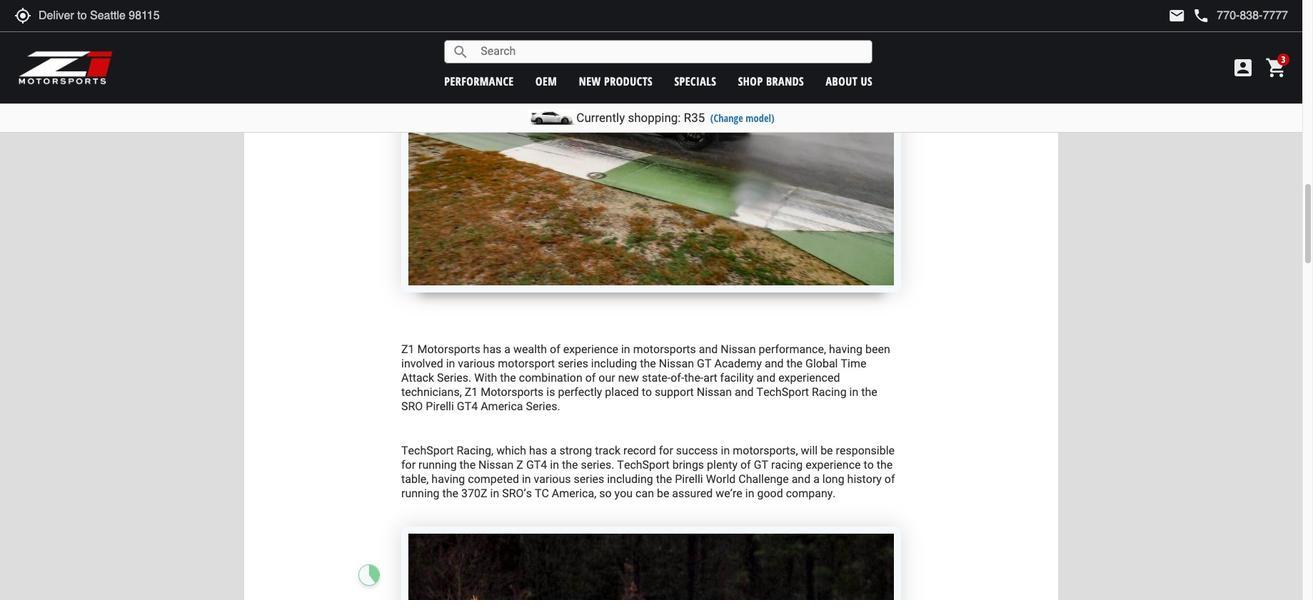 Task type: vqa. For each thing, say whether or not it's contained in the screenshot.
AMERICA
yes



Task type: locate. For each thing, give the bounding box(es) containing it.
various up with
[[458, 357, 495, 371]]

and inside the brings plenty of gt racing experience to the table, having competed in various series including the pirelli world challenge and a long history of running the 370z in sro's tc america, so you can be assured we're in good company.
[[792, 473, 811, 487]]

a inside racing, which has a strong track record for success in motorsports, will be responsible for running the nissan z gt4 in the series.
[[550, 444, 557, 458]]

the down strong
[[562, 459, 578, 472]]

gt4 down with
[[457, 400, 478, 413]]

a left wealth
[[504, 343, 511, 356]]

0 vertical spatial including
[[591, 357, 637, 371]]

and down performance, at the bottom
[[765, 357, 784, 371]]

1 vertical spatial has
[[529, 444, 548, 458]]

good
[[757, 487, 783, 501]]

0 horizontal spatial has
[[483, 343, 502, 356]]

1 vertical spatial new
[[618, 371, 639, 385]]

specials
[[675, 73, 717, 89]]

1 horizontal spatial various
[[534, 473, 571, 487]]

nissan
[[721, 343, 756, 356], [659, 357, 694, 371], [697, 386, 732, 399], [479, 459, 514, 472]]

including up our
[[591, 357, 637, 371]]

0 horizontal spatial pirelli
[[426, 400, 454, 413]]

gt inside the z1 motorsports has a wealth of experience in motorsports and nissan performance, having been involved in various motorsport series including the nissan gt academy and the global time attack series. with the combination of our new state-of-the-art facility and experienced technicians, z1 motorsports is perfectly placed to support nissan and
[[697, 357, 712, 371]]

1 vertical spatial be
[[657, 487, 669, 501]]

experience inside the brings plenty of gt racing experience to the table, having competed in various series including the pirelli world challenge and a long history of running the 370z in sro's tc america, so you can be assured we're in good company.
[[806, 459, 861, 472]]

nissan up 'competed'
[[479, 459, 514, 472]]

nissan up "academy"
[[721, 343, 756, 356]]

in inside the racing in the sro pirelli gt4 america series.
[[850, 386, 859, 399]]

series.
[[437, 371, 472, 385], [526, 400, 560, 413]]

(change
[[710, 111, 743, 125]]

a up company.
[[814, 473, 820, 487]]

us
[[861, 73, 873, 89]]

a inside the brings plenty of gt racing experience to the table, having competed in various series including the pirelli world challenge and a long history of running the 370z in sro's tc america, so you can be assured we're in good company.
[[814, 473, 820, 487]]

(change model) link
[[710, 111, 775, 125]]

pirelli
[[426, 400, 454, 413], [675, 473, 703, 487]]

1 vertical spatial z1
[[465, 386, 478, 399]]

has up with
[[483, 343, 502, 356]]

experience up our
[[563, 343, 619, 356]]

1 horizontal spatial to
[[864, 459, 874, 472]]

0 horizontal spatial gt
[[697, 357, 712, 371]]

1 horizontal spatial z1
[[465, 386, 478, 399]]

experience up long
[[806, 459, 861, 472]]

support
[[655, 386, 694, 399]]

in up "plenty"
[[721, 444, 730, 458]]

series. down is
[[526, 400, 560, 413]]

z1 up 'involved'
[[401, 343, 415, 356]]

1 horizontal spatial pirelli
[[675, 473, 703, 487]]

for right record
[[659, 444, 673, 458]]

1 horizontal spatial for
[[659, 444, 673, 458]]

gt up 'challenge'
[[754, 459, 769, 472]]

various inside the brings plenty of gt racing experience to the table, having competed in various series including the pirelli world challenge and a long history of running the 370z in sro's tc america, so you can be assured we're in good company.
[[534, 473, 571, 487]]

0 horizontal spatial various
[[458, 357, 495, 371]]

0 vertical spatial be
[[821, 444, 833, 458]]

experience
[[563, 343, 619, 356], [806, 459, 861, 472]]

2 horizontal spatial techsport
[[757, 386, 809, 399]]

0 vertical spatial experience
[[563, 343, 619, 356]]

mail phone
[[1169, 7, 1210, 24]]

1 vertical spatial pirelli
[[675, 473, 703, 487]]

the down performance, at the bottom
[[787, 357, 803, 371]]

0 vertical spatial various
[[458, 357, 495, 371]]

series. up technicians,
[[437, 371, 472, 385]]

account_box link
[[1228, 56, 1258, 79]]

1 horizontal spatial experience
[[806, 459, 861, 472]]

of right history
[[885, 473, 895, 487]]

be right can
[[657, 487, 669, 501]]

z1
[[401, 343, 415, 356], [465, 386, 478, 399]]

0 vertical spatial series
[[558, 357, 588, 371]]

series down series. on the bottom left
[[574, 473, 604, 487]]

running up table,
[[419, 459, 457, 472]]

for up table,
[[401, 459, 416, 472]]

has for which
[[529, 444, 548, 458]]

shopping:
[[628, 111, 681, 125]]

in right z
[[550, 459, 559, 472]]

1 vertical spatial series
[[574, 473, 604, 487]]

1 vertical spatial for
[[401, 459, 416, 472]]

gt
[[697, 357, 712, 371], [754, 459, 769, 472]]

1 horizontal spatial series.
[[526, 400, 560, 413]]

series up combination
[[558, 357, 588, 371]]

0 horizontal spatial to
[[642, 386, 652, 399]]

time
[[841, 357, 867, 371]]

with
[[474, 371, 497, 385]]

for
[[659, 444, 673, 458], [401, 459, 416, 472]]

to down the 'responsible'
[[864, 459, 874, 472]]

having
[[829, 343, 863, 356], [432, 473, 465, 487]]

products
[[604, 73, 653, 89]]

of
[[550, 343, 560, 356], [585, 371, 596, 385], [741, 459, 751, 472], [885, 473, 895, 487]]

0 vertical spatial to
[[642, 386, 652, 399]]

1 horizontal spatial new
[[618, 371, 639, 385]]

sro's
[[502, 487, 532, 501]]

be
[[821, 444, 833, 458], [657, 487, 669, 501]]

1 vertical spatial motorsports
[[481, 386, 544, 399]]

1 horizontal spatial having
[[829, 343, 863, 356]]

assured
[[672, 487, 713, 501]]

has
[[483, 343, 502, 356], [529, 444, 548, 458]]

you
[[615, 487, 633, 501]]

gt up art
[[697, 357, 712, 371]]

techsport down experienced
[[757, 386, 809, 399]]

1 vertical spatial having
[[432, 473, 465, 487]]

a left strong
[[550, 444, 557, 458]]

global
[[806, 357, 838, 371]]

about us
[[826, 73, 873, 89]]

0 horizontal spatial series.
[[437, 371, 472, 385]]

has inside the z1 motorsports has a wealth of experience in motorsports and nissan performance, having been involved in various motorsport series including the nissan gt academy and the global time attack series. with the combination of our new state-of-the-art facility and experienced technicians, z1 motorsports is perfectly placed to support nissan and
[[483, 343, 502, 356]]

2 vertical spatial techsport
[[617, 459, 670, 472]]

gt4
[[457, 400, 478, 413], [526, 459, 547, 472]]

of left our
[[585, 371, 596, 385]]

0 vertical spatial z1
[[401, 343, 415, 356]]

1 horizontal spatial be
[[821, 444, 833, 458]]

0 vertical spatial gt
[[697, 357, 712, 371]]

to down state-
[[642, 386, 652, 399]]

the-
[[684, 371, 704, 385]]

and
[[699, 343, 718, 356], [765, 357, 784, 371], [757, 371, 776, 385], [735, 386, 754, 399], [792, 473, 811, 487]]

techsport down record
[[617, 459, 670, 472]]

1 vertical spatial gt4
[[526, 459, 547, 472]]

currently
[[577, 111, 625, 125]]

search
[[452, 43, 469, 60]]

0 vertical spatial motorsports
[[417, 343, 480, 356]]

a inside the z1 motorsports has a wealth of experience in motorsports and nissan performance, having been involved in various motorsport series including the nissan gt academy and the global time attack series. with the combination of our new state-of-the-art facility and experienced technicians, z1 motorsports is perfectly placed to support nissan and
[[504, 343, 511, 356]]

1 horizontal spatial has
[[529, 444, 548, 458]]

1 vertical spatial series.
[[526, 400, 560, 413]]

table,
[[401, 473, 429, 487]]

oem
[[536, 73, 557, 89]]

pirelli inside the racing in the sro pirelli gt4 america series.
[[426, 400, 454, 413]]

0 horizontal spatial be
[[657, 487, 669, 501]]

running
[[419, 459, 457, 472], [401, 487, 440, 501]]

racing
[[771, 459, 803, 472]]

techsport up table,
[[401, 444, 454, 458]]

shop brands
[[738, 73, 804, 89]]

having up 370z
[[432, 473, 465, 487]]

0 vertical spatial for
[[659, 444, 673, 458]]

1 horizontal spatial techsport
[[617, 459, 670, 472]]

1 horizontal spatial gt
[[754, 459, 769, 472]]

0 horizontal spatial z1
[[401, 343, 415, 356]]

and up company.
[[792, 473, 811, 487]]

pirelli down technicians,
[[426, 400, 454, 413]]

about
[[826, 73, 858, 89]]

having up time
[[829, 343, 863, 356]]

in right racing on the right bottom of page
[[850, 386, 859, 399]]

including up you
[[607, 473, 653, 487]]

so
[[599, 487, 612, 501]]

our
[[599, 371, 615, 385]]

the
[[640, 357, 656, 371], [787, 357, 803, 371], [500, 371, 516, 385], [862, 386, 878, 399], [460, 459, 476, 472], [562, 459, 578, 472], [877, 459, 893, 472], [656, 473, 672, 487], [442, 487, 459, 501]]

series inside the z1 motorsports has a wealth of experience in motorsports and nissan performance, having been involved in various motorsport series including the nissan gt academy and the global time attack series. with the combination of our new state-of-the-art facility and experienced technicians, z1 motorsports is perfectly placed to support nissan and
[[558, 357, 588, 371]]

r35
[[684, 111, 705, 125]]

0 vertical spatial series.
[[437, 371, 472, 385]]

gt4 inside racing, which has a strong track record for success in motorsports, will be responsible for running the nissan z gt4 in the series.
[[526, 459, 547, 472]]

record
[[623, 444, 656, 458]]

academy
[[715, 357, 762, 371]]

shop brands link
[[738, 73, 804, 89]]

0 vertical spatial pirelli
[[426, 400, 454, 413]]

0 vertical spatial has
[[483, 343, 502, 356]]

new inside the z1 motorsports has a wealth of experience in motorsports and nissan performance, having been involved in various motorsport series including the nissan gt academy and the global time attack series. with the combination of our new state-of-the-art facility and experienced technicians, z1 motorsports is perfectly placed to support nissan and
[[618, 371, 639, 385]]

racing,
[[457, 444, 494, 458]]

1 vertical spatial running
[[401, 487, 440, 501]]

in down 'competed'
[[490, 487, 499, 501]]

1 vertical spatial various
[[534, 473, 571, 487]]

phone
[[1193, 7, 1210, 24]]

1 vertical spatial experience
[[806, 459, 861, 472]]

new up currently
[[579, 73, 601, 89]]

0 horizontal spatial techsport
[[401, 444, 454, 458]]

gt4 right z
[[526, 459, 547, 472]]

0 horizontal spatial experience
[[563, 343, 619, 356]]

0 horizontal spatial for
[[401, 459, 416, 472]]

of-
[[671, 371, 684, 385]]

be inside the brings plenty of gt racing experience to the table, having competed in various series including the pirelli world challenge and a long history of running the 370z in sro's tc america, so you can be assured we're in good company.
[[657, 487, 669, 501]]

1 vertical spatial a
[[550, 444, 557, 458]]

in
[[621, 343, 630, 356], [446, 357, 455, 371], [850, 386, 859, 399], [721, 444, 730, 458], [550, 459, 559, 472], [522, 473, 531, 487], [490, 487, 499, 501], [745, 487, 755, 501]]

0 horizontal spatial gt4
[[457, 400, 478, 413]]

to inside the z1 motorsports has a wealth of experience in motorsports and nissan performance, having been involved in various motorsport series including the nissan gt academy and the global time attack series. with the combination of our new state-of-the-art facility and experienced technicians, z1 motorsports is perfectly placed to support nissan and
[[642, 386, 652, 399]]

be inside racing, which has a strong track record for success in motorsports, will be responsible for running the nissan z gt4 in the series.
[[821, 444, 833, 458]]

performance,
[[759, 343, 826, 356]]

1 horizontal spatial a
[[550, 444, 557, 458]]

nissan down art
[[697, 386, 732, 399]]

the down the 'responsible'
[[877, 459, 893, 472]]

the inside the racing in the sro pirelli gt4 america series.
[[862, 386, 878, 399]]

motorsports up 'involved'
[[417, 343, 480, 356]]

long
[[823, 473, 845, 487]]

1 vertical spatial to
[[864, 459, 874, 472]]

currently shopping: r35 (change model)
[[577, 111, 775, 125]]

0 vertical spatial running
[[419, 459, 457, 472]]

1 horizontal spatial gt4
[[526, 459, 547, 472]]

to
[[642, 386, 652, 399], [864, 459, 874, 472]]

and down facility
[[735, 386, 754, 399]]

0 vertical spatial new
[[579, 73, 601, 89]]

series. inside the racing in the sro pirelli gt4 america series.
[[526, 400, 560, 413]]

1 vertical spatial gt
[[754, 459, 769, 472]]

running inside racing, which has a strong track record for success in motorsports, will be responsible for running the nissan z gt4 in the series.
[[419, 459, 457, 472]]

various inside the z1 motorsports has a wealth of experience in motorsports and nissan performance, having been involved in various motorsport series including the nissan gt academy and the global time attack series. with the combination of our new state-of-the-art facility and experienced technicians, z1 motorsports is perfectly placed to support nissan and
[[458, 357, 495, 371]]

running inside the brings plenty of gt racing experience to the table, having competed in various series including the pirelli world challenge and a long history of running the 370z in sro's tc america, so you can be assured we're in good company.
[[401, 487, 440, 501]]

z1 down with
[[465, 386, 478, 399]]

pirelli down brings
[[675, 473, 703, 487]]

be right will
[[821, 444, 833, 458]]

0 vertical spatial having
[[829, 343, 863, 356]]

america
[[481, 400, 523, 413]]

track
[[595, 444, 621, 458]]

new up placed
[[618, 371, 639, 385]]

new
[[579, 73, 601, 89], [618, 371, 639, 385]]

0 horizontal spatial having
[[432, 473, 465, 487]]

motorsports up america
[[481, 386, 544, 399]]

2 horizontal spatial a
[[814, 473, 820, 487]]

2 vertical spatial a
[[814, 473, 820, 487]]

account_box
[[1232, 56, 1255, 79]]

various up tc
[[534, 473, 571, 487]]

nissan inside racing, which has a strong track record for success in motorsports, will be responsible for running the nissan z gt4 in the series.
[[479, 459, 514, 472]]

0 vertical spatial gt4
[[457, 400, 478, 413]]

1 vertical spatial including
[[607, 473, 653, 487]]

motorsports
[[417, 343, 480, 356], [481, 386, 544, 399]]

0 horizontal spatial a
[[504, 343, 511, 356]]

brings
[[673, 459, 704, 472]]

various
[[458, 357, 495, 371], [534, 473, 571, 487]]

in left motorsports
[[621, 343, 630, 356]]

including
[[591, 357, 637, 371], [607, 473, 653, 487]]

0 vertical spatial a
[[504, 343, 511, 356]]

the down time
[[862, 386, 878, 399]]

my_location
[[14, 7, 31, 24]]

has right which
[[529, 444, 548, 458]]

specials link
[[675, 73, 717, 89]]

has inside racing, which has a strong track record for success in motorsports, will be responsible for running the nissan z gt4 in the series.
[[529, 444, 548, 458]]

running down table,
[[401, 487, 440, 501]]



Task type: describe. For each thing, give the bounding box(es) containing it.
placed
[[605, 386, 639, 399]]

state-
[[642, 371, 671, 385]]

wealth
[[513, 343, 547, 356]]

america,
[[552, 487, 597, 501]]

combination
[[519, 371, 583, 385]]

world
[[706, 473, 736, 487]]

gt4 inside the racing in the sro pirelli gt4 america series.
[[457, 400, 478, 413]]

oem link
[[536, 73, 557, 89]]

the left 370z
[[442, 487, 459, 501]]

racing in the sro pirelli gt4 america series.
[[401, 386, 880, 413]]

success
[[676, 444, 718, 458]]

in down 'challenge'
[[745, 487, 755, 501]]

and up art
[[699, 343, 718, 356]]

company.
[[786, 487, 836, 501]]

performance link
[[444, 73, 514, 89]]

shop
[[738, 73, 763, 89]]

gt inside the brings plenty of gt racing experience to the table, having competed in various series including the pirelli world challenge and a long history of running the 370z in sro's tc america, so you can be assured we're in good company.
[[754, 459, 769, 472]]

motorsports
[[633, 343, 696, 356]]

experienced
[[779, 371, 840, 385]]

new products
[[579, 73, 653, 89]]

a for strong
[[550, 444, 557, 458]]

perfectly
[[558, 386, 602, 399]]

of up 'challenge'
[[741, 459, 751, 472]]

having inside the brings plenty of gt racing experience to the table, having competed in various series including the pirelli world challenge and a long history of running the 370z in sro's tc america, so you can be assured we're in good company.
[[432, 473, 465, 487]]

1 vertical spatial techsport
[[401, 444, 454, 458]]

shopping_cart link
[[1262, 56, 1288, 79]]

including inside the z1 motorsports has a wealth of experience in motorsports and nissan performance, having been involved in various motorsport series including the nissan gt academy and the global time attack series. with the combination of our new state-of-the-art facility and experienced technicians, z1 motorsports is perfectly placed to support nissan and
[[591, 357, 637, 371]]

involved
[[401, 357, 443, 371]]

shopping_cart
[[1266, 56, 1288, 79]]

370z
[[461, 487, 487, 501]]

series inside the brings plenty of gt racing experience to the table, having competed in various series including the pirelli world challenge and a long history of running the 370z in sro's tc america, so you can be assured we're in good company.
[[574, 473, 604, 487]]

motorsport
[[498, 357, 555, 371]]

attack
[[401, 371, 434, 385]]

will
[[801, 444, 818, 458]]

can
[[636, 487, 654, 501]]

and right facility
[[757, 371, 776, 385]]

of right wealth
[[550, 343, 560, 356]]

Search search field
[[469, 41, 872, 63]]

the down racing, which has a strong track record for success in motorsports, will be responsible for running the nissan z gt4 in the series.
[[656, 473, 672, 487]]

mail
[[1169, 7, 1186, 24]]

in down z
[[522, 473, 531, 487]]

which
[[496, 444, 526, 458]]

brands
[[766, 73, 804, 89]]

responsible
[[836, 444, 895, 458]]

been
[[866, 343, 890, 356]]

z
[[517, 459, 523, 472]]

about us link
[[826, 73, 873, 89]]

racing
[[812, 386, 847, 399]]

history
[[847, 473, 882, 487]]

has for motorsports
[[483, 343, 502, 356]]

brings plenty of gt racing experience to the table, having competed in various series including the pirelli world challenge and a long history of running the 370z in sro's tc america, so you can be assured we're in good company.
[[401, 459, 898, 501]]

we're
[[716, 487, 743, 501]]

z1 motorsports has a wealth of experience in motorsports and nissan performance, having been involved in various motorsport series including the nissan gt academy and the global time attack series. with the combination of our new state-of-the-art facility and experienced technicians, z1 motorsports is perfectly placed to support nissan and
[[401, 343, 893, 399]]

strong
[[559, 444, 592, 458]]

to inside the brings plenty of gt racing experience to the table, having competed in various series including the pirelli world challenge and a long history of running the 370z in sro's tc america, so you can be assured we're in good company.
[[864, 459, 874, 472]]

the right with
[[500, 371, 516, 385]]

sro
[[401, 400, 423, 413]]

challenge
[[739, 473, 789, 487]]

experience inside the z1 motorsports has a wealth of experience in motorsports and nissan performance, having been involved in various motorsport series including the nissan gt academy and the global time attack series. with the combination of our new state-of-the-art facility and experienced technicians, z1 motorsports is perfectly placed to support nissan and
[[563, 343, 619, 356]]

a for wealth
[[504, 343, 511, 356]]

racing, which has a strong track record for success in motorsports, will be responsible for running the nissan z gt4 in the series.
[[401, 444, 898, 472]]

the up state-
[[640, 357, 656, 371]]

new products link
[[579, 73, 653, 89]]

motorsports,
[[733, 444, 798, 458]]

phone link
[[1193, 7, 1288, 24]]

model)
[[746, 111, 775, 125]]

having inside the z1 motorsports has a wealth of experience in motorsports and nissan performance, having been involved in various motorsport series including the nissan gt academy and the global time attack series. with the combination of our new state-of-the-art facility and experienced technicians, z1 motorsports is perfectly placed to support nissan and
[[829, 343, 863, 356]]

z1 motorsports logo image
[[18, 50, 114, 86]]

competed
[[468, 473, 519, 487]]

nissan up of-
[[659, 357, 694, 371]]

tc
[[535, 487, 549, 501]]

facility
[[720, 371, 754, 385]]

0 vertical spatial techsport
[[757, 386, 809, 399]]

technicians,
[[401, 386, 462, 399]]

0 horizontal spatial motorsports
[[417, 343, 480, 356]]

in right 'involved'
[[446, 357, 455, 371]]

including inside the brings plenty of gt racing experience to the table, having competed in various series including the pirelli world challenge and a long history of running the 370z in sro's tc america, so you can be assured we're in good company.
[[607, 473, 653, 487]]

the down racing,
[[460, 459, 476, 472]]

pirelli inside the brings plenty of gt racing experience to the table, having competed in various series including the pirelli world challenge and a long history of running the 370z in sro's tc america, so you can be assured we're in good company.
[[675, 473, 703, 487]]

series.
[[581, 459, 614, 472]]

art
[[704, 371, 717, 385]]

mail link
[[1169, 7, 1186, 24]]

plenty
[[707, 459, 738, 472]]

0 horizontal spatial new
[[579, 73, 601, 89]]

performance
[[444, 73, 514, 89]]

1 horizontal spatial motorsports
[[481, 386, 544, 399]]

is
[[547, 386, 555, 399]]

series. inside the z1 motorsports has a wealth of experience in motorsports and nissan performance, having been involved in various motorsport series including the nissan gt academy and the global time attack series. with the combination of our new state-of-the-art facility and experienced technicians, z1 motorsports is perfectly placed to support nissan and
[[437, 371, 472, 385]]



